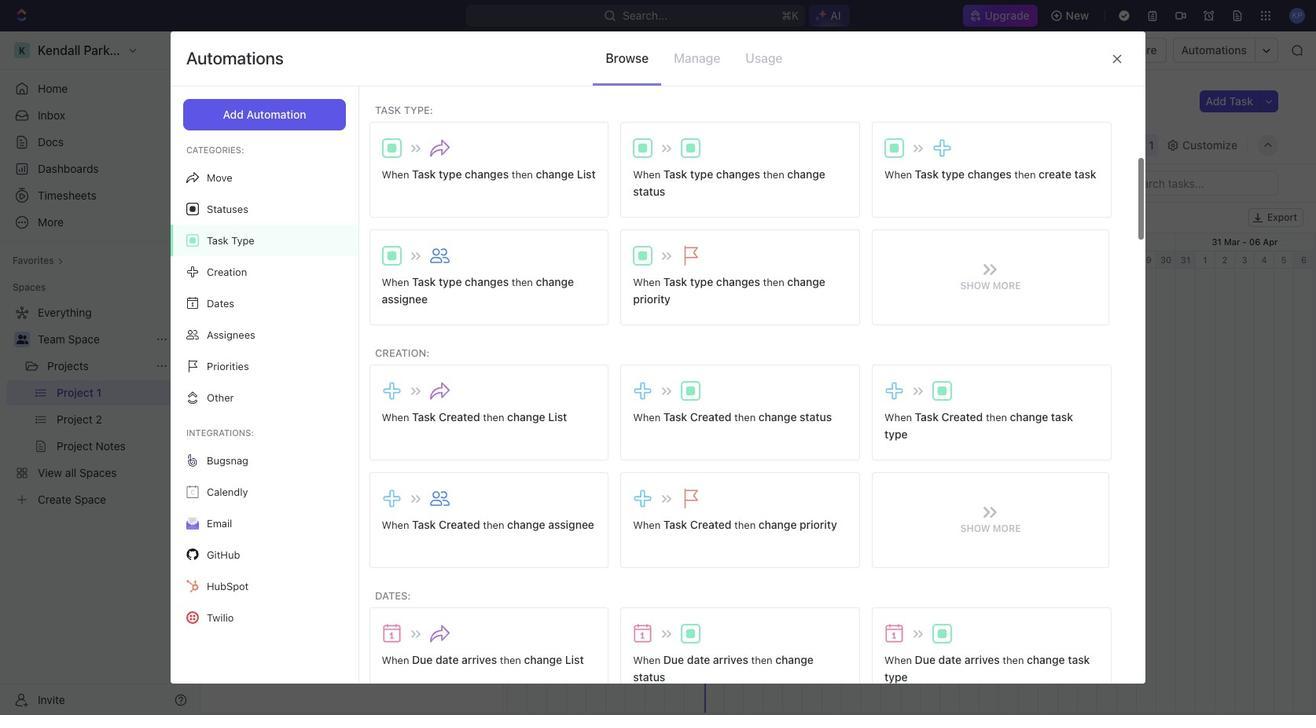 Task type: vqa. For each thing, say whether or not it's contained in the screenshot.
table
no



Task type: locate. For each thing, give the bounding box(es) containing it.
30 right 29
[[1161, 255, 1172, 265]]

task inside add task button
[[1230, 94, 1254, 108]]

0 vertical spatial show
[[961, 280, 991, 292]]

1 when due date arrives then from the left
[[633, 654, 776, 667]]

4 - from the left
[[1243, 237, 1247, 247]]

0 vertical spatial list
[[577, 168, 596, 181]]

customize
[[1183, 138, 1238, 151]]

17 mar - 23 mar element
[[901, 234, 1039, 251]]

30
[[1112, 237, 1123, 247], [1161, 255, 1172, 265]]

3 date from the left
[[939, 654, 962, 667]]

change status
[[633, 168, 826, 198], [633, 654, 814, 684]]

1 vertical spatial change status
[[633, 654, 814, 684]]

change status for arrives
[[633, 654, 814, 684]]

column header down the today button
[[224, 234, 248, 268]]

29 element
[[567, 252, 587, 269], [1137, 252, 1157, 269]]

0 horizontal spatial 30
[[1112, 237, 1123, 247]]

changes for create task
[[968, 168, 1012, 181]]

29 element down 25 feb - 02 mar element
[[567, 252, 587, 269]]

0 horizontal spatial space
[[68, 333, 100, 346]]

0 horizontal spatial automations
[[186, 48, 284, 68]]

1 horizontal spatial team
[[230, 43, 257, 57]]

created for change assignee
[[439, 518, 480, 532]]

when inside when task created then change status
[[633, 411, 661, 424]]

0 vertical spatial assignees
[[388, 177, 434, 189]]

1 arrives from the left
[[462, 654, 497, 667]]

2 change task type from the top
[[885, 654, 1090, 684]]

31 element
[[1177, 252, 1196, 269]]

hubspot
[[207, 580, 249, 593]]

1 show from the top
[[961, 280, 991, 292]]

team inside tree
[[38, 333, 65, 346]]

- left 16
[[830, 237, 834, 247]]

automations up add task
[[1182, 43, 1247, 57]]

projects link
[[47, 354, 149, 379]]

team
[[230, 43, 257, 57], [38, 333, 65, 346]]

⌘k
[[782, 9, 799, 22]]

assignees
[[388, 177, 434, 189], [207, 329, 255, 341]]

2 vertical spatial status
[[633, 671, 666, 684]]

1 vertical spatial show
[[961, 523, 991, 535]]

user group image
[[215, 46, 225, 54], [16, 335, 28, 345]]

date for change task type
[[939, 654, 962, 667]]

automations up project
[[186, 48, 284, 68]]

12 element
[[803, 252, 823, 269]]

0 vertical spatial assignee
[[382, 293, 428, 306]]

name row
[[201, 234, 503, 269]]

13 element
[[823, 252, 842, 269]]

0 horizontal spatial 4
[[652, 255, 658, 265]]

1 right project
[[303, 90, 312, 112]]

26 element left 27
[[1078, 252, 1098, 269]]

31 for 31 mar - 06 apr
[[1212, 237, 1222, 247]]

mar up 29
[[1126, 237, 1142, 247]]

when
[[382, 168, 409, 181], [633, 168, 661, 181], [885, 168, 912, 181], [382, 276, 409, 289], [633, 276, 661, 289], [382, 411, 409, 424], [633, 411, 661, 424], [885, 411, 912, 424], [382, 519, 409, 532], [633, 519, 661, 532], [382, 654, 409, 667], [633, 654, 661, 667], [885, 654, 912, 667]]

16
[[837, 237, 847, 247]]

03 mar - 09 mar element
[[626, 234, 764, 251]]

more for changes
[[993, 280, 1021, 292]]

0 horizontal spatial team
[[38, 333, 65, 346]]

arrives
[[462, 654, 497, 667], [713, 654, 749, 667], [965, 654, 1000, 667]]

0 horizontal spatial today
[[219, 212, 247, 223]]

1 vertical spatial task
[[1052, 411, 1074, 424]]

1 horizontal spatial 1
[[1149, 138, 1155, 151]]

user group image inside sidebar navigation
[[16, 335, 28, 345]]

1 horizontal spatial user group image
[[215, 46, 225, 54]]

today up task type
[[219, 212, 247, 223]]

25 element up change assignee
[[488, 252, 508, 269]]

0 horizontal spatial 29 element
[[567, 252, 587, 269]]

1 6 from the left
[[692, 255, 697, 265]]

list for changes
[[577, 168, 596, 181]]

0 vertical spatial change status
[[633, 168, 826, 198]]

28 element down 25 feb - 02 mar element
[[547, 252, 567, 269]]

1 vertical spatial space
[[68, 333, 100, 346]]

0 horizontal spatial assignees
[[207, 329, 255, 341]]

1 horizontal spatial automations
[[1182, 43, 1247, 57]]

2 due from the left
[[664, 654, 684, 667]]

2 horizontal spatial arrives
[[965, 654, 1000, 667]]

0 horizontal spatial 27 element
[[528, 252, 547, 269]]

21
[[985, 255, 994, 265]]

5 mar from the left
[[1087, 237, 1103, 247]]

5 down 31 mar - 06 apr element
[[1282, 255, 1287, 265]]

more
[[993, 280, 1021, 292], [993, 523, 1021, 535]]

2 show from the top
[[961, 523, 991, 535]]

1 horizontal spatial 27 element
[[1098, 252, 1118, 269]]

1 horizontal spatial 28 element
[[1118, 252, 1137, 269]]

2 horizontal spatial 1
[[1204, 255, 1208, 265]]

favorites button
[[6, 252, 70, 271]]

31 inside 31 element
[[1181, 255, 1191, 265]]

calendar
[[367, 138, 413, 151]]

column header up change assignee
[[452, 234, 476, 268]]

0 horizontal spatial 28 element
[[547, 252, 567, 269]]

team space
[[230, 43, 292, 57], [38, 333, 100, 346]]

then inside when task created then change assignee
[[483, 519, 505, 532]]

changes for change list
[[465, 168, 509, 181]]

created for change priority
[[690, 518, 732, 532]]

when inside when task created then change list
[[382, 411, 409, 424]]

2 27 element from the left
[[1098, 252, 1118, 269]]

type for change list
[[439, 168, 462, 181]]

1 left customize button
[[1149, 138, 1155, 151]]

0 horizontal spatial 1
[[303, 90, 312, 112]]

team space link
[[210, 41, 296, 60], [38, 327, 149, 352]]

10
[[799, 237, 809, 247]]

27 element down 25 feb - 02 mar element
[[528, 252, 547, 269]]

1 vertical spatial 1
[[1149, 138, 1155, 151]]

2 show more from the top
[[961, 523, 1021, 535]]

2 5 from the left
[[1282, 255, 1287, 265]]

6 down export button
[[1302, 255, 1307, 265]]

16 element
[[882, 252, 901, 269]]

arrives for change task type
[[965, 654, 1000, 667]]

automations button
[[1174, 39, 1255, 62]]

change assignee
[[382, 275, 574, 306]]

1 due from the left
[[412, 654, 433, 667]]

3 due from the left
[[915, 654, 936, 667]]

1 right 31 element
[[1204, 255, 1208, 265]]

14 element
[[842, 252, 862, 269]]

project 1
[[238, 90, 316, 112]]

search...
[[623, 9, 668, 22]]

0 vertical spatial more
[[993, 280, 1021, 292]]

03
[[660, 237, 671, 247]]

4 down apr on the right
[[1262, 255, 1268, 265]]

date
[[436, 654, 459, 667], [687, 654, 710, 667], [939, 654, 962, 667]]

0 vertical spatial show more
[[961, 280, 1021, 292]]

change inside 'change priority'
[[788, 275, 826, 289]]

1 horizontal spatial arrives
[[713, 654, 749, 667]]

0 horizontal spatial user group image
[[16, 335, 28, 345]]

1 mar from the left
[[674, 237, 690, 247]]

0 horizontal spatial 31
[[1181, 255, 1191, 265]]

mar up 2
[[1225, 237, 1241, 247]]

7 mar from the left
[[1225, 237, 1241, 247]]

team space link up projects link on the left of page
[[38, 327, 149, 352]]

0 horizontal spatial 6
[[692, 255, 697, 265]]

created
[[439, 411, 480, 424], [690, 411, 732, 424], [942, 411, 983, 424], [439, 518, 480, 532], [690, 518, 732, 532]]

today down the 7 "element"
[[709, 272, 731, 282]]

0 horizontal spatial team space link
[[38, 327, 149, 352]]

space up projects link on the left of page
[[68, 333, 100, 346]]

mar right 24
[[1087, 237, 1103, 247]]

when task type changes then for priority
[[633, 275, 788, 289]]

mar right 03
[[674, 237, 690, 247]]

space up "project 1"
[[260, 43, 292, 57]]

0 vertical spatial 1
[[303, 90, 312, 112]]

changes
[[465, 168, 509, 181], [716, 168, 761, 181], [968, 168, 1012, 181], [465, 275, 509, 289], [716, 275, 761, 289]]

1 horizontal spatial 4
[[1262, 255, 1268, 265]]

1 vertical spatial user group image
[[16, 335, 28, 345]]

0 vertical spatial priority
[[633, 293, 671, 306]]

change task type for task created
[[885, 411, 1074, 441]]

1 horizontal spatial 6
[[1302, 255, 1307, 265]]

1 horizontal spatial add
[[1206, 94, 1227, 108]]

mar
[[674, 237, 690, 247], [713, 237, 729, 247], [811, 237, 828, 247], [849, 237, 865, 247], [1087, 237, 1103, 247], [1126, 237, 1142, 247], [1225, 237, 1241, 247]]

23 element
[[1019, 252, 1039, 269]]

27 element down 24 mar - 30 mar element
[[1098, 252, 1118, 269]]

0 vertical spatial 30
[[1112, 237, 1123, 247]]

1 27 element from the left
[[528, 252, 547, 269]]

22 element
[[1000, 252, 1019, 269]]

31
[[1212, 237, 1222, 247], [1181, 255, 1191, 265]]

when due date arrives then
[[633, 654, 776, 667], [885, 654, 1027, 667]]

25 element down 24
[[1059, 252, 1078, 269]]

1 26 element from the left
[[508, 252, 528, 269]]

0 horizontal spatial 25 element
[[488, 252, 508, 269]]

1 horizontal spatial 30
[[1161, 255, 1172, 265]]

when inside when task created then change assignee
[[382, 519, 409, 532]]

tree
[[6, 300, 193, 513]]

add for add task
[[1206, 94, 1227, 108]]

3 - from the left
[[1105, 237, 1109, 247]]

31 right 30 element
[[1181, 255, 1191, 265]]

column header
[[201, 234, 224, 268], [224, 234, 248, 268], [452, 234, 476, 268]]

assignees up priorities
[[207, 329, 255, 341]]

2 horizontal spatial date
[[939, 654, 962, 667]]

2 - from the left
[[830, 237, 834, 247]]

0 horizontal spatial team space
[[38, 333, 100, 346]]

1 change status from the top
[[633, 168, 826, 198]]

1 vertical spatial team space link
[[38, 327, 149, 352]]

1 horizontal spatial assignees
[[388, 177, 434, 189]]

when due date arrives then for change status
[[633, 654, 776, 667]]

0 vertical spatial 31
[[1212, 237, 1222, 247]]

1 horizontal spatial due
[[664, 654, 684, 667]]

when task created then change list
[[382, 411, 567, 424]]

export
[[1268, 212, 1298, 223]]

1 horizontal spatial 5
[[1282, 255, 1287, 265]]

new button
[[1044, 3, 1099, 28]]

2 change status from the top
[[633, 654, 814, 684]]

created for change task type
[[942, 411, 983, 424]]

type:
[[404, 104, 433, 116]]

2
[[1223, 255, 1228, 265]]

change task type for due date arrives
[[885, 654, 1090, 684]]

mar right 09 at top right
[[713, 237, 729, 247]]

priority
[[633, 293, 671, 306], [800, 518, 837, 532]]

1 vertical spatial assignees
[[207, 329, 255, 341]]

type for change priority
[[690, 275, 714, 289]]

add up customize
[[1206, 94, 1227, 108]]

 image
[[209, 243, 220, 254]]

- left 06
[[1243, 237, 1247, 247]]

type
[[439, 168, 462, 181], [690, 168, 714, 181], [942, 168, 965, 181], [439, 275, 462, 289], [690, 275, 714, 289], [885, 428, 908, 441], [885, 671, 908, 684]]

24 element
[[1039, 252, 1059, 269]]

2 arrives from the left
[[713, 654, 749, 667]]

1 more from the top
[[993, 280, 1021, 292]]

1 horizontal spatial 31
[[1212, 237, 1222, 247]]

28 element left 29
[[1118, 252, 1137, 269]]

3 column header from the left
[[452, 234, 476, 268]]

change status for changes
[[633, 168, 826, 198]]

31 inside 31 mar - 06 apr element
[[1212, 237, 1222, 247]]

1 horizontal spatial when due date arrives then
[[885, 654, 1027, 667]]

26 element down 25 feb - 02 mar element
[[508, 252, 528, 269]]

today inside button
[[219, 212, 247, 223]]

team space link up project
[[210, 41, 296, 60]]

0 vertical spatial status
[[633, 185, 666, 198]]

10 mar - 16 mar
[[799, 237, 865, 247]]

3 arrives from the left
[[965, 654, 1000, 667]]

mar right 16
[[849, 237, 865, 247]]

name column header
[[248, 234, 452, 268]]

29 element containing 29
[[1137, 252, 1157, 269]]

30 up 27
[[1112, 237, 1123, 247]]

- left 09 at top right
[[692, 237, 697, 247]]

3
[[633, 255, 638, 265], [1242, 255, 1248, 265]]

1 horizontal spatial 29 element
[[1137, 252, 1157, 269]]

1 horizontal spatial today
[[709, 272, 731, 282]]

2 date from the left
[[687, 654, 710, 667]]

due for change task type
[[915, 654, 936, 667]]

1 vertical spatial status
[[800, 411, 832, 424]]

projects
[[47, 359, 89, 373]]

- up 27
[[1105, 237, 1109, 247]]

arrives for change list
[[462, 654, 497, 667]]

show more
[[961, 280, 1021, 292], [961, 523, 1021, 535]]

team up project
[[230, 43, 257, 57]]

1 vertical spatial assignee
[[548, 518, 595, 532]]

changes for change status
[[716, 168, 761, 181]]

then inside 'when task type changes then create task'
[[1015, 168, 1036, 181]]

- for 30
[[1105, 237, 1109, 247]]

1 horizontal spatial date
[[687, 654, 710, 667]]

customize button
[[1163, 134, 1243, 156]]

-
[[692, 237, 697, 247], [830, 237, 834, 247], [1105, 237, 1109, 247], [1243, 237, 1247, 247]]

automation
[[247, 108, 306, 121]]

team space up "projects"
[[38, 333, 100, 346]]

date for change status
[[687, 654, 710, 667]]

5 down 03 mar - 09 mar at the right top
[[672, 255, 678, 265]]

Search tasks... text field
[[1121, 171, 1278, 195]]

0 horizontal spatial priority
[[633, 293, 671, 306]]

assignee
[[382, 293, 428, 306], [548, 518, 595, 532]]

0 vertical spatial team space
[[230, 43, 292, 57]]

28 element
[[547, 252, 567, 269], [1118, 252, 1137, 269]]

name tree grid
[[201, 234, 503, 713]]

team space up project
[[230, 43, 292, 57]]

1 vertical spatial team
[[38, 333, 65, 346]]

1 vertical spatial change task type
[[885, 654, 1090, 684]]

09
[[699, 237, 710, 247]]

1 horizontal spatial 3
[[1242, 255, 1248, 265]]

0 horizontal spatial arrives
[[462, 654, 497, 667]]

4 right '2' element
[[652, 255, 658, 265]]

1 show more from the top
[[961, 280, 1021, 292]]

2 when due date arrives then from the left
[[885, 654, 1027, 667]]

creation:
[[375, 347, 430, 359]]

user group image up 'add automation'
[[215, 46, 225, 54]]

0 horizontal spatial 3
[[633, 255, 638, 265]]

then
[[512, 168, 533, 181], [763, 168, 785, 181], [1015, 168, 1036, 181], [512, 276, 533, 289], [763, 276, 785, 289], [483, 411, 505, 424], [735, 411, 756, 424], [986, 411, 1008, 424], [483, 519, 505, 532], [735, 519, 756, 532], [500, 654, 521, 667], [752, 654, 773, 667], [1003, 654, 1024, 667]]

team up "projects"
[[38, 333, 65, 346]]

type for change assignee
[[439, 275, 462, 289]]

calendly image
[[186, 486, 199, 499]]

1 vertical spatial more
[[993, 523, 1021, 535]]

2 more from the top
[[993, 523, 1021, 535]]

inbox
[[38, 109, 65, 122]]

0 vertical spatial user group image
[[215, 46, 225, 54]]

add up categories:
[[223, 108, 244, 121]]

 image inside column header
[[209, 243, 220, 254]]

0 horizontal spatial 5
[[672, 255, 678, 265]]

column header left type at the top of the page
[[201, 234, 224, 268]]

0 horizontal spatial when due date arrives then
[[633, 654, 776, 667]]

date for change list
[[436, 654, 459, 667]]

2 vertical spatial task
[[1068, 654, 1090, 667]]

6 down 03 mar - 09 mar element
[[692, 255, 697, 265]]

created for change status
[[690, 411, 732, 424]]

bugsnag
[[207, 455, 249, 467]]

dates
[[207, 297, 234, 310]]

mar right 10
[[811, 237, 828, 247]]

27 element
[[528, 252, 547, 269], [1098, 252, 1118, 269]]

25 element
[[488, 252, 508, 269], [1059, 252, 1078, 269]]

24 mar - 30 mar element
[[1039, 234, 1177, 251]]

1 change task type from the top
[[885, 411, 1074, 441]]

1 vertical spatial 31
[[1181, 255, 1191, 265]]

creation
[[207, 266, 247, 278]]

tree containing team space
[[6, 300, 193, 513]]

2 vertical spatial list
[[565, 654, 584, 667]]

share button
[[1118, 38, 1167, 63]]

2 horizontal spatial due
[[915, 654, 936, 667]]

1 button
[[1099, 134, 1159, 156]]

26 element
[[508, 252, 528, 269], [1078, 252, 1098, 269]]

assignees down calendar
[[388, 177, 434, 189]]

0 vertical spatial today
[[219, 212, 247, 223]]

1 vertical spatial team space
[[38, 333, 100, 346]]

change
[[536, 168, 574, 181], [788, 168, 826, 181], [536, 275, 574, 289], [788, 275, 826, 289], [507, 411, 546, 424], [759, 411, 797, 424], [1010, 411, 1049, 424], [507, 518, 546, 532], [759, 518, 797, 532], [524, 654, 562, 667], [776, 654, 814, 667], [1027, 654, 1066, 667]]

1 vertical spatial priority
[[800, 518, 837, 532]]

github
[[207, 549, 240, 562]]

2 25 element from the left
[[1059, 252, 1078, 269]]

status for task type changes
[[633, 185, 666, 198]]

status for due date arrives
[[633, 671, 666, 684]]

2 3 from the left
[[1242, 255, 1248, 265]]

- for 16
[[830, 237, 834, 247]]

0 vertical spatial team space link
[[210, 41, 296, 60]]

1 vertical spatial show more
[[961, 523, 1021, 535]]

user group image down spaces
[[16, 335, 28, 345]]

1 date from the left
[[436, 654, 459, 667]]

type for create task
[[942, 168, 965, 181]]

1 - from the left
[[692, 237, 697, 247]]

29 element left 31 element
[[1137, 252, 1157, 269]]

3 right '2' element
[[633, 255, 638, 265]]

team space inside tree
[[38, 333, 100, 346]]

1 horizontal spatial 26 element
[[1078, 252, 1098, 269]]

- for 09
[[692, 237, 697, 247]]

6 mar from the left
[[1126, 237, 1142, 247]]

3 down 31 mar - 06 apr element
[[1242, 255, 1248, 265]]

0 horizontal spatial add
[[223, 108, 244, 121]]

0 vertical spatial space
[[260, 43, 292, 57]]

upgrade
[[985, 9, 1030, 22]]

0 vertical spatial change task type
[[885, 411, 1074, 441]]

0 horizontal spatial due
[[412, 654, 433, 667]]

priorities
[[207, 360, 249, 373]]

0 horizontal spatial date
[[436, 654, 459, 667]]

1 element
[[587, 252, 606, 269]]

31 left 06
[[1212, 237, 1222, 247]]

task
[[1230, 94, 1254, 108], [375, 104, 401, 116], [412, 168, 436, 181], [664, 168, 688, 181], [915, 168, 939, 181], [207, 234, 229, 247], [412, 275, 436, 289], [664, 275, 688, 289], [412, 411, 436, 424], [664, 411, 688, 424], [915, 411, 939, 424], [412, 518, 436, 532], [664, 518, 688, 532]]

5
[[672, 255, 678, 265], [1282, 255, 1287, 265]]

integrations:
[[186, 428, 254, 438]]

1 horizontal spatial 25 element
[[1059, 252, 1078, 269]]

2 29 element from the left
[[1137, 252, 1157, 269]]

list for arrives
[[565, 654, 584, 667]]

0 horizontal spatial 26 element
[[508, 252, 528, 269]]



Task type: describe. For each thing, give the bounding box(es) containing it.
- for 06
[[1243, 237, 1247, 247]]

usage
[[746, 51, 783, 65]]

task type
[[207, 234, 255, 247]]

space inside tree
[[68, 333, 100, 346]]

1 horizontal spatial assignee
[[548, 518, 595, 532]]

calendar link
[[363, 134, 413, 156]]

1 vertical spatial 30
[[1161, 255, 1172, 265]]

timesheets
[[38, 189, 97, 202]]

when task created then change priority
[[633, 518, 837, 532]]

when inside when task created then
[[885, 411, 912, 424]]

arrives for change status
[[713, 654, 749, 667]]

1 5 from the left
[[672, 255, 678, 265]]

24
[[1073, 237, 1084, 247]]

favorites
[[13, 255, 54, 267]]

17 element
[[901, 252, 921, 269]]

created for change list
[[439, 411, 480, 424]]

dashboards link
[[6, 157, 193, 182]]

when task type changes then change list
[[382, 168, 596, 181]]

1 25 element from the left
[[488, 252, 508, 269]]

upgrade link
[[963, 5, 1038, 27]]

change priority
[[633, 275, 826, 306]]

other
[[207, 392, 234, 404]]

21 element
[[980, 252, 1000, 269]]

task type:
[[375, 104, 433, 116]]

browse
[[606, 51, 649, 65]]

changes for change priority
[[716, 275, 761, 289]]

when due date arrives then for change task type
[[885, 654, 1027, 667]]

mar inside 31 mar - 06 apr element
[[1225, 237, 1241, 247]]

changes for change assignee
[[465, 275, 509, 289]]

4 mar from the left
[[849, 237, 865, 247]]

2 6 from the left
[[1302, 255, 1307, 265]]

sidebar navigation
[[0, 31, 201, 716]]

24 mar - 30 mar
[[1073, 237, 1142, 247]]

dashboards
[[38, 162, 99, 175]]

25 feb - 02 mar element
[[488, 234, 626, 251]]

1 28 element from the left
[[547, 252, 567, 269]]

categories:
[[186, 145, 244, 155]]

inbox link
[[6, 103, 193, 128]]

10 element
[[764, 252, 783, 269]]

2 column header from the left
[[224, 234, 248, 268]]

9 element
[[744, 252, 764, 269]]

when task created then change assignee
[[382, 518, 595, 532]]

home link
[[6, 76, 193, 101]]

1 column header from the left
[[201, 234, 224, 268]]

31 mar - 06 apr
[[1212, 237, 1279, 247]]

add task
[[1206, 94, 1254, 108]]

15 element
[[862, 252, 882, 269]]

1 horizontal spatial team space
[[230, 43, 292, 57]]

show for then
[[961, 523, 991, 535]]

docs
[[38, 135, 64, 149]]

more for then
[[993, 523, 1021, 535]]

create
[[1039, 168, 1072, 181]]

then inside when task created then change priority
[[735, 519, 756, 532]]

11 element
[[783, 252, 803, 269]]

1 3 from the left
[[633, 255, 638, 265]]

assignees inside button
[[388, 177, 434, 189]]

task for arrives
[[1068, 654, 1090, 667]]

docs link
[[6, 130, 193, 155]]

assignees button
[[368, 174, 441, 193]]

export button
[[1249, 208, 1304, 227]]

3 mar from the left
[[811, 237, 828, 247]]

30 element
[[1157, 252, 1177, 269]]

2 mar from the left
[[713, 237, 729, 247]]

1 29 element from the left
[[567, 252, 587, 269]]

share
[[1127, 43, 1158, 57]]

due for change status
[[664, 654, 684, 667]]

hide button
[[455, 174, 488, 193]]

then inside when due date arrives then change list
[[500, 654, 521, 667]]

1 horizontal spatial space
[[260, 43, 292, 57]]

hide
[[461, 177, 482, 189]]

statuses
[[207, 203, 248, 216]]

user group image inside team space link
[[215, 46, 225, 54]]

then inside when task created then change list
[[483, 411, 505, 424]]

then inside when task created then
[[986, 411, 1008, 424]]

when inside 'when task type changes then create task'
[[885, 168, 912, 181]]

when task type changes then for assignee
[[382, 275, 536, 289]]

team space link inside sidebar navigation
[[38, 327, 149, 352]]

when task type changes then create task
[[885, 168, 1097, 181]]

27
[[1102, 255, 1113, 265]]

1 4 from the left
[[652, 255, 658, 265]]

1 vertical spatial today
[[709, 272, 731, 282]]

project
[[238, 90, 299, 112]]

when inside when task type changes then change list
[[382, 168, 409, 181]]

email
[[207, 518, 232, 530]]

name
[[257, 245, 283, 256]]

show more for then
[[961, 523, 1021, 535]]

spaces
[[13, 282, 46, 293]]

tree inside sidebar navigation
[[6, 300, 193, 513]]

timesheets link
[[6, 183, 193, 208]]

19 element
[[941, 252, 960, 269]]

assignee inside change assignee
[[382, 293, 428, 306]]

when due date arrives then change list
[[382, 654, 584, 667]]

move
[[207, 171, 233, 184]]

manage
[[674, 51, 721, 65]]

task for then
[[1052, 411, 1074, 424]]

change inside change assignee
[[536, 275, 574, 289]]

31 for 31
[[1181, 255, 1191, 265]]

0 vertical spatial team
[[230, 43, 257, 57]]

twilio
[[207, 612, 234, 625]]

03 mar - 09 mar
[[660, 237, 729, 247]]

1 horizontal spatial team space link
[[210, 41, 296, 60]]

1 vertical spatial list
[[548, 411, 567, 424]]

project 1 - 0.00% row
[[201, 269, 503, 297]]

then inside when task type changes then change list
[[512, 168, 533, 181]]

when inside when task created then change priority
[[633, 519, 661, 532]]

2 element
[[606, 252, 626, 269]]

type for change status
[[690, 168, 714, 181]]

27 element containing 27
[[1098, 252, 1118, 269]]

then inside when task created then change status
[[735, 411, 756, 424]]

7 element
[[705, 252, 724, 269]]

when task created then
[[885, 411, 1010, 424]]

2 vertical spatial 1
[[1204, 255, 1208, 265]]

type
[[231, 234, 255, 247]]

automations inside button
[[1182, 43, 1247, 57]]

18 element
[[921, 252, 941, 269]]

15
[[867, 255, 876, 265]]

gantt link
[[439, 134, 471, 156]]

add automation button
[[183, 99, 346, 131]]

06
[[1250, 237, 1261, 247]]

add automation
[[223, 108, 306, 121]]

priority inside 'change priority'
[[633, 293, 671, 306]]

1 horizontal spatial priority
[[800, 518, 837, 532]]

add for add automation
[[223, 108, 244, 121]]

gantt
[[442, 138, 471, 151]]

when task created then change status
[[633, 411, 832, 424]]

add task button
[[1200, 90, 1260, 112]]

show for changes
[[961, 280, 991, 292]]

0 vertical spatial task
[[1075, 168, 1097, 181]]

1 inside dropdown button
[[1149, 138, 1155, 151]]

calendly
[[207, 486, 248, 499]]

20 element
[[960, 252, 980, 269]]

when inside when due date arrives then change list
[[382, 654, 409, 667]]

invite
[[38, 693, 65, 707]]

8 element
[[724, 252, 744, 269]]

29
[[1141, 255, 1152, 265]]

due for change list
[[412, 654, 433, 667]]

show more for changes
[[961, 280, 1021, 292]]

10 mar - 16 mar element
[[764, 234, 901, 251]]

2 4 from the left
[[1262, 255, 1268, 265]]

home
[[38, 82, 68, 95]]

31 mar - 06 apr element
[[1177, 234, 1315, 251]]

2 26 element from the left
[[1078, 252, 1098, 269]]

new
[[1066, 9, 1089, 22]]

when task type changes then for status
[[633, 168, 788, 181]]

2 28 element from the left
[[1118, 252, 1137, 269]]

dates:
[[375, 590, 411, 602]]

today button
[[213, 208, 253, 227]]

apr
[[1264, 237, 1279, 247]]



